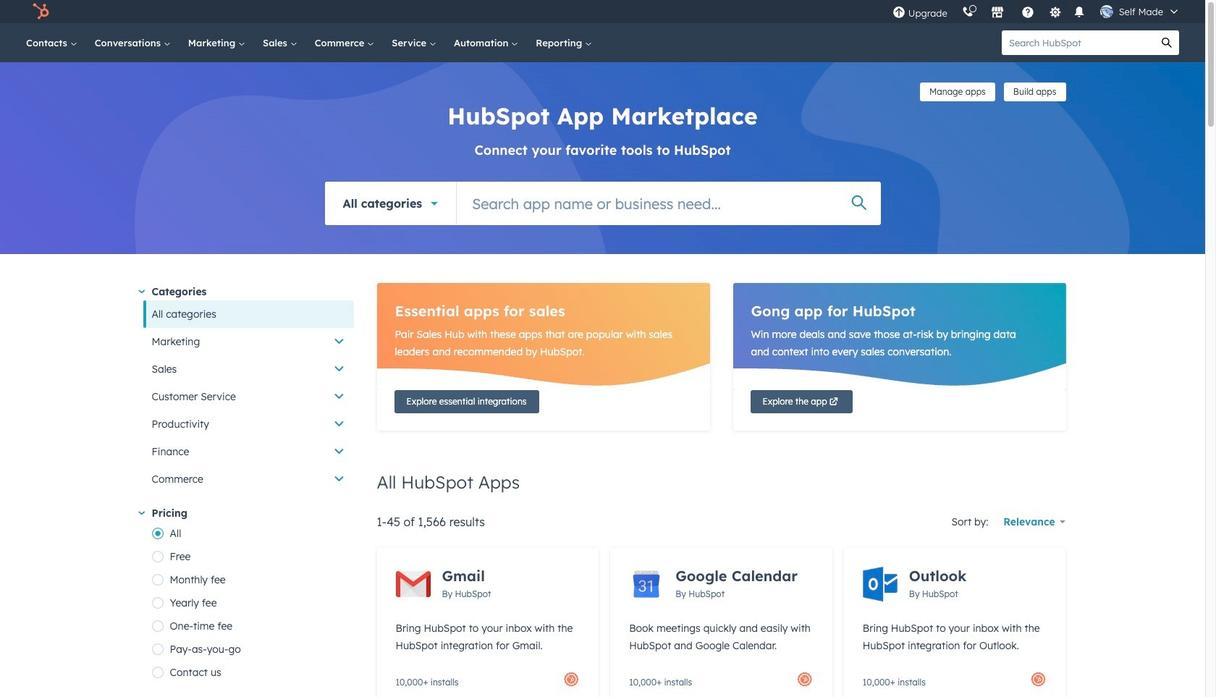 Task type: describe. For each thing, give the bounding box(es) containing it.
ruby anderson image
[[1101, 5, 1114, 18]]

Search HubSpot search field
[[1002, 30, 1155, 55]]



Task type: vqa. For each thing, say whether or not it's contained in the screenshot.
Lead 'popup button'
no



Task type: locate. For each thing, give the bounding box(es) containing it.
menu
[[885, 0, 1188, 23]]

caret image
[[138, 511, 145, 515]]

caret image
[[138, 290, 145, 293]]

Search app name or business need... search field
[[457, 182, 881, 225]]

pricing group
[[152, 522, 354, 684]]

marketplaces image
[[991, 7, 1004, 20]]



